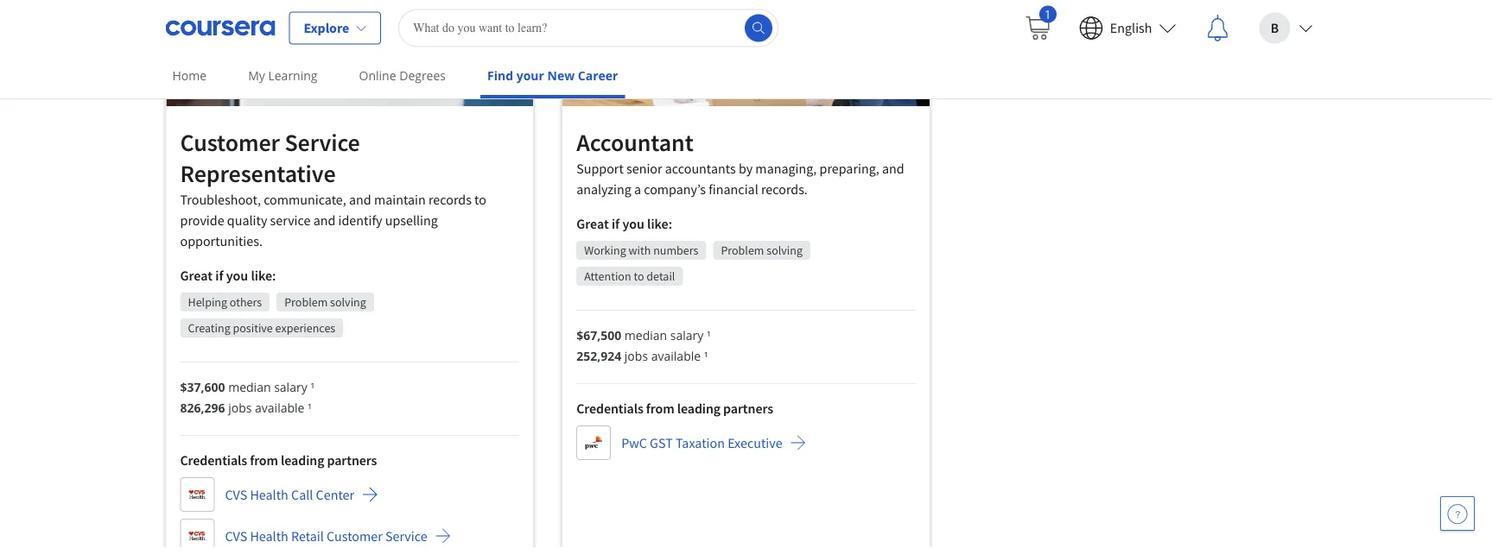 Task type: locate. For each thing, give the bounding box(es) containing it.
0 vertical spatial problem
[[721, 243, 764, 258]]

online degrees link
[[352, 56, 453, 95]]

jobs
[[625, 348, 648, 364], [228, 400, 252, 416]]

partners up executive
[[723, 400, 773, 417]]

1 link
[[1010, 0, 1065, 56]]

0 vertical spatial cvs
[[225, 486, 247, 504]]

support
[[576, 160, 624, 177]]

jobs inside $67,500 median salary ¹ 252,924 jobs available ¹
[[625, 348, 648, 364]]

0 vertical spatial great
[[576, 215, 609, 232]]

my
[[248, 67, 265, 84]]

financial
[[709, 181, 758, 198]]

0 vertical spatial and
[[882, 160, 904, 177]]

0 horizontal spatial problem
[[284, 295, 328, 310]]

and right preparing,
[[882, 160, 904, 177]]

home link
[[165, 56, 214, 95]]

problem solving for accountant
[[721, 243, 803, 258]]

0 vertical spatial leading
[[677, 400, 721, 417]]

coursera image
[[165, 14, 275, 42]]

1 horizontal spatial you
[[622, 215, 644, 232]]

1 vertical spatial and
[[349, 191, 371, 208]]

customer up representative
[[180, 127, 280, 158]]

salary
[[670, 327, 704, 343], [274, 379, 307, 395]]

0 horizontal spatial from
[[250, 452, 278, 469]]

2 health from the top
[[250, 528, 288, 545]]

partners for representative
[[327, 452, 377, 469]]

available for representative
[[255, 400, 305, 416]]

1 vertical spatial great
[[180, 267, 213, 284]]

great up helping
[[180, 267, 213, 284]]

retail
[[291, 528, 324, 545]]

credentials from leading partners up gst
[[576, 400, 773, 417]]

available right 826,296
[[255, 400, 305, 416]]

0 vertical spatial to
[[474, 191, 486, 208]]

career
[[578, 67, 618, 84]]

1 horizontal spatial partners
[[723, 400, 773, 417]]

you
[[622, 215, 644, 232], [226, 267, 248, 284]]

1 horizontal spatial to
[[634, 269, 644, 284]]

taxation
[[676, 435, 725, 452]]

english
[[1110, 19, 1152, 37]]

cvs down cvs health call center link
[[225, 528, 247, 545]]

0 horizontal spatial you
[[226, 267, 248, 284]]

others
[[230, 295, 262, 310]]

2 cvs from the top
[[225, 528, 247, 545]]

problem for senior
[[721, 243, 764, 258]]

0 horizontal spatial service
[[285, 127, 360, 158]]

0 horizontal spatial solving
[[330, 295, 366, 310]]

salary down detail
[[670, 327, 704, 343]]

1 horizontal spatial great if you like:
[[576, 215, 672, 232]]

0 vertical spatial like:
[[647, 215, 672, 232]]

shopping cart: 1 item element
[[1024, 6, 1057, 42]]

and down 'communicate,' in the left of the page
[[313, 212, 336, 229]]

salary down experiences
[[274, 379, 307, 395]]

1 horizontal spatial credentials
[[576, 400, 643, 417]]

0 horizontal spatial problem solving
[[284, 295, 366, 310]]

1 vertical spatial like:
[[251, 267, 276, 284]]

solving for customer service representative
[[330, 295, 366, 310]]

from for representative
[[250, 452, 278, 469]]

1 horizontal spatial solving
[[767, 243, 803, 258]]

¹
[[707, 327, 711, 343], [704, 348, 708, 364], [310, 379, 315, 395], [308, 400, 312, 416]]

0 horizontal spatial great if you like:
[[180, 267, 276, 284]]

records.
[[761, 181, 808, 198]]

1 vertical spatial jobs
[[228, 400, 252, 416]]

attention
[[584, 269, 631, 284]]

great up working
[[576, 215, 609, 232]]

if up helping others
[[215, 267, 223, 284]]

salary inside the $37,600 median salary ¹ 826,296 jobs available ¹
[[274, 379, 307, 395]]

1 horizontal spatial great
[[576, 215, 609, 232]]

customer
[[180, 127, 280, 158], [327, 528, 383, 545]]

leading for representative
[[281, 452, 324, 469]]

median inside the $37,600 median salary ¹ 826,296 jobs available ¹
[[228, 379, 271, 395]]

and
[[882, 160, 904, 177], [349, 191, 371, 208], [313, 212, 336, 229]]

1 vertical spatial problem solving
[[284, 295, 366, 310]]

1 vertical spatial great if you like:
[[180, 267, 276, 284]]

like: for representative
[[251, 267, 276, 284]]

leading
[[677, 400, 721, 417], [281, 452, 324, 469]]

0 vertical spatial salary
[[670, 327, 704, 343]]

0 horizontal spatial credentials
[[180, 452, 247, 469]]

1 horizontal spatial problem solving
[[721, 243, 803, 258]]

to
[[474, 191, 486, 208], [634, 269, 644, 284]]

0 vertical spatial customer
[[180, 127, 280, 158]]

0 vertical spatial median
[[625, 327, 667, 343]]

great if you like: up helping others
[[180, 267, 276, 284]]

1 horizontal spatial customer
[[327, 528, 383, 545]]

leading up call
[[281, 452, 324, 469]]

1 vertical spatial if
[[215, 267, 223, 284]]

online
[[359, 67, 396, 84]]

jobs right 826,296
[[228, 400, 252, 416]]

0 horizontal spatial partners
[[327, 452, 377, 469]]

0 vertical spatial if
[[612, 215, 620, 232]]

median inside $67,500 median salary ¹ 252,924 jobs available ¹
[[625, 327, 667, 343]]

cvs health retail customer service link
[[180, 519, 452, 549]]

solving down records. in the right top of the page
[[767, 243, 803, 258]]

leading up taxation
[[677, 400, 721, 417]]

company's
[[644, 181, 706, 198]]

accountant support senior accountants by managing, preparing, and analyzing a company's financial records.
[[576, 127, 904, 198]]

like:
[[647, 215, 672, 232], [251, 267, 276, 284]]

problem solving
[[721, 243, 803, 258], [284, 295, 366, 310]]

to right records
[[474, 191, 486, 208]]

1 vertical spatial cvs
[[225, 528, 247, 545]]

customer inside customer service representative troubleshoot, communicate, and maintain records to provide quality service and identify upselling opportunities.
[[180, 127, 280, 158]]

to left detail
[[634, 269, 644, 284]]

by
[[739, 160, 753, 177]]

0 vertical spatial available
[[651, 348, 701, 364]]

with
[[629, 243, 651, 258]]

from up cvs health call center link
[[250, 452, 278, 469]]

preparing,
[[820, 160, 879, 177]]

0 vertical spatial problem solving
[[721, 243, 803, 258]]

records
[[428, 191, 472, 208]]

1 health from the top
[[250, 486, 288, 504]]

problem for representative
[[284, 295, 328, 310]]

1 horizontal spatial and
[[349, 191, 371, 208]]

1 vertical spatial problem
[[284, 295, 328, 310]]

cvs health retail customer service
[[225, 528, 427, 545]]

1 vertical spatial you
[[226, 267, 248, 284]]

1 vertical spatial partners
[[327, 452, 377, 469]]

1 vertical spatial customer
[[327, 528, 383, 545]]

0 vertical spatial partners
[[723, 400, 773, 417]]

attention to detail
[[584, 269, 675, 284]]

0 horizontal spatial great
[[180, 267, 213, 284]]

pwc
[[621, 435, 647, 452]]

1 horizontal spatial like:
[[647, 215, 672, 232]]

1 vertical spatial median
[[228, 379, 271, 395]]

credentials down 826,296
[[180, 452, 247, 469]]

1 horizontal spatial jobs
[[625, 348, 648, 364]]

1 vertical spatial available
[[255, 400, 305, 416]]

health left call
[[250, 486, 288, 504]]

1 horizontal spatial service
[[385, 528, 427, 545]]

cvs for cvs health retail customer service
[[225, 528, 247, 545]]

$67,500
[[576, 327, 621, 343]]

problem solving up experiences
[[284, 295, 366, 310]]

solving up experiences
[[330, 295, 366, 310]]

1 vertical spatial to
[[634, 269, 644, 284]]

1 vertical spatial health
[[250, 528, 288, 545]]

0 vertical spatial jobs
[[625, 348, 648, 364]]

0 vertical spatial credentials
[[576, 400, 643, 417]]

problem up experiences
[[284, 295, 328, 310]]

service
[[270, 212, 311, 229]]

1 vertical spatial leading
[[281, 452, 324, 469]]

maintain
[[374, 191, 426, 208]]

like: up numbers
[[647, 215, 672, 232]]

online degrees
[[359, 67, 446, 84]]

0 vertical spatial from
[[646, 400, 674, 417]]

jobs for senior
[[625, 348, 648, 364]]

1 vertical spatial salary
[[274, 379, 307, 395]]

helping
[[188, 295, 227, 310]]

1 horizontal spatial median
[[625, 327, 667, 343]]

jobs right 252,924
[[625, 348, 648, 364]]

and up identify
[[349, 191, 371, 208]]

you up with
[[622, 215, 644, 232]]

0 horizontal spatial like:
[[251, 267, 276, 284]]

you for senior
[[622, 215, 644, 232]]

median right $37,600
[[228, 379, 271, 395]]

health left retail
[[250, 528, 288, 545]]

customer down center
[[327, 528, 383, 545]]

you up others
[[226, 267, 248, 284]]

great if you like: for representative
[[180, 267, 276, 284]]

salary inside $67,500 median salary ¹ 252,924 jobs available ¹
[[670, 327, 704, 343]]

cvs left call
[[225, 486, 247, 504]]

pwc gst taxation executive link
[[576, 426, 807, 460]]

jobs inside the $37,600 median salary ¹ 826,296 jobs available ¹
[[228, 400, 252, 416]]

from up gst
[[646, 400, 674, 417]]

solving
[[767, 243, 803, 258], [330, 295, 366, 310]]

1 horizontal spatial salary
[[670, 327, 704, 343]]

and inside accountant support senior accountants by managing, preparing, and analyzing a company's financial records.
[[882, 160, 904, 177]]

0 horizontal spatial leading
[[281, 452, 324, 469]]

1 vertical spatial solving
[[330, 295, 366, 310]]

if up working
[[612, 215, 620, 232]]

0 vertical spatial service
[[285, 127, 360, 158]]

2 horizontal spatial and
[[882, 160, 904, 177]]

0 vertical spatial credentials from leading partners
[[576, 400, 773, 417]]

problem down financial
[[721, 243, 764, 258]]

working with numbers
[[584, 243, 698, 258]]

available right 252,924
[[651, 348, 701, 364]]

1 vertical spatial credentials
[[180, 452, 247, 469]]

0 horizontal spatial if
[[215, 267, 223, 284]]

representative
[[180, 159, 336, 189]]

1 vertical spatial from
[[250, 452, 278, 469]]

median
[[625, 327, 667, 343], [228, 379, 271, 395]]

partners up center
[[327, 452, 377, 469]]

credentials from leading partners
[[576, 400, 773, 417], [180, 452, 377, 469]]

great
[[576, 215, 609, 232], [180, 267, 213, 284]]

positive
[[233, 321, 273, 336]]

great if you like: up with
[[576, 215, 672, 232]]

0 vertical spatial solving
[[767, 243, 803, 258]]

credentials from leading partners for representative
[[180, 452, 377, 469]]

like: for senior
[[647, 215, 672, 232]]

credentials from leading partners up cvs health call center link
[[180, 452, 377, 469]]

degrees
[[399, 67, 446, 84]]

1 horizontal spatial if
[[612, 215, 620, 232]]

health
[[250, 486, 288, 504], [250, 528, 288, 545]]

great if you like:
[[576, 215, 672, 232], [180, 267, 276, 284]]

1 horizontal spatial leading
[[677, 400, 721, 417]]

available inside the $37,600 median salary ¹ 826,296 jobs available ¹
[[255, 400, 305, 416]]

0 vertical spatial health
[[250, 486, 288, 504]]

new
[[547, 67, 575, 84]]

1 horizontal spatial problem
[[721, 243, 764, 258]]

1 horizontal spatial credentials from leading partners
[[576, 400, 773, 417]]

0 horizontal spatial customer
[[180, 127, 280, 158]]

senior
[[626, 160, 662, 177]]

from
[[646, 400, 674, 417], [250, 452, 278, 469]]

a
[[634, 181, 641, 198]]

credentials up pwc
[[576, 400, 643, 417]]

managing,
[[755, 160, 817, 177]]

1 cvs from the top
[[225, 486, 247, 504]]

0 horizontal spatial salary
[[274, 379, 307, 395]]

b button
[[1245, 0, 1327, 56]]

communicate,
[[264, 191, 346, 208]]

median right $67,500
[[625, 327, 667, 343]]

1 vertical spatial service
[[385, 528, 427, 545]]

problem
[[721, 243, 764, 258], [284, 295, 328, 310]]

1 horizontal spatial from
[[646, 400, 674, 417]]

service
[[285, 127, 360, 158], [385, 528, 427, 545]]

0 horizontal spatial credentials from leading partners
[[180, 452, 377, 469]]

0 horizontal spatial to
[[474, 191, 486, 208]]

0 vertical spatial you
[[622, 215, 644, 232]]

0 horizontal spatial available
[[255, 400, 305, 416]]

service inside customer service representative troubleshoot, communicate, and maintain records to provide quality service and identify upselling opportunities.
[[285, 127, 360, 158]]

jobs for representative
[[228, 400, 252, 416]]

cvs
[[225, 486, 247, 504], [225, 528, 247, 545]]

median for senior
[[625, 327, 667, 343]]

if
[[612, 215, 620, 232], [215, 267, 223, 284]]

credentials for senior
[[576, 400, 643, 417]]

pwc gst taxation executive
[[621, 435, 782, 452]]

0 horizontal spatial jobs
[[228, 400, 252, 416]]

cvs health call center link
[[180, 478, 378, 512]]

None search field
[[398, 9, 779, 47]]

like: up others
[[251, 267, 276, 284]]

great for senior
[[576, 215, 609, 232]]

available inside $67,500 median salary ¹ 252,924 jobs available ¹
[[651, 348, 701, 364]]

partners
[[723, 400, 773, 417], [327, 452, 377, 469]]

0 vertical spatial great if you like:
[[576, 215, 672, 232]]

1 horizontal spatial available
[[651, 348, 701, 364]]

leading for senior
[[677, 400, 721, 417]]

0 horizontal spatial and
[[313, 212, 336, 229]]

problem solving down records. in the right top of the page
[[721, 243, 803, 258]]

available
[[651, 348, 701, 364], [255, 400, 305, 416]]

252,924
[[576, 348, 621, 364]]

credentials
[[576, 400, 643, 417], [180, 452, 247, 469]]

1 vertical spatial credentials from leading partners
[[180, 452, 377, 469]]

0 horizontal spatial median
[[228, 379, 271, 395]]



Task type: vqa. For each thing, say whether or not it's contained in the screenshot.
Problem solving related to Customer Service Representative
yes



Task type: describe. For each thing, give the bounding box(es) containing it.
great for representative
[[180, 267, 213, 284]]

troubleshoot,
[[180, 191, 261, 208]]

center
[[316, 486, 354, 504]]

health for call
[[250, 486, 288, 504]]

to inside customer service representative troubleshoot, communicate, and maintain records to provide quality service and identify upselling opportunities.
[[474, 191, 486, 208]]

quality
[[227, 212, 267, 229]]

upselling
[[385, 212, 438, 229]]

working
[[584, 243, 626, 258]]

cvs health call center
[[225, 486, 354, 504]]

explore
[[304, 19, 349, 37]]

salary for senior
[[670, 327, 704, 343]]

accountants
[[665, 160, 736, 177]]

opportunities.
[[180, 232, 263, 250]]

credentials from leading partners for senior
[[576, 400, 773, 417]]

1
[[1044, 6, 1051, 22]]

great if you like: for senior
[[576, 215, 672, 232]]

problem solving for customer service representative
[[284, 295, 366, 310]]

826,296
[[180, 400, 225, 416]]

find your new career link
[[480, 56, 625, 98]]

solving for accountant
[[767, 243, 803, 258]]

if for representative
[[215, 267, 223, 284]]

numbers
[[653, 243, 698, 258]]

What do you want to learn? text field
[[398, 9, 779, 47]]

your
[[516, 67, 544, 84]]

b
[[1271, 19, 1279, 37]]

call
[[291, 486, 313, 504]]

credentials for representative
[[180, 452, 247, 469]]

accountant
[[576, 127, 694, 158]]

home
[[172, 67, 207, 84]]

detail
[[647, 269, 675, 284]]

analyzing
[[576, 181, 631, 198]]

executive
[[728, 435, 782, 452]]

customer service representative troubleshoot, communicate, and maintain records to provide quality service and identify upselling opportunities.
[[180, 127, 486, 250]]

from for senior
[[646, 400, 674, 417]]

salary for representative
[[274, 379, 307, 395]]

$37,600 median salary ¹ 826,296 jobs available ¹
[[180, 379, 315, 416]]

my learning link
[[241, 56, 324, 95]]

$37,600
[[180, 379, 225, 395]]

explore button
[[289, 12, 381, 44]]

available for senior
[[651, 348, 701, 364]]

learning
[[268, 67, 318, 84]]

$67,500 median salary ¹ 252,924 jobs available ¹
[[576, 327, 711, 364]]

median for representative
[[228, 379, 271, 395]]

experiences
[[275, 321, 335, 336]]

helping others
[[188, 295, 262, 310]]

english button
[[1065, 0, 1190, 56]]

cvs for cvs health call center
[[225, 486, 247, 504]]

if for senior
[[612, 215, 620, 232]]

provide
[[180, 212, 224, 229]]

partners for senior
[[723, 400, 773, 417]]

you for representative
[[226, 267, 248, 284]]

gst
[[650, 435, 673, 452]]

2 vertical spatial and
[[313, 212, 336, 229]]

identify
[[338, 212, 382, 229]]

find
[[487, 67, 513, 84]]

find your new career
[[487, 67, 618, 84]]

creating
[[188, 321, 230, 336]]

health for retail
[[250, 528, 288, 545]]

my learning
[[248, 67, 318, 84]]

creating positive experiences
[[188, 321, 335, 336]]

help center image
[[1447, 504, 1468, 524]]



